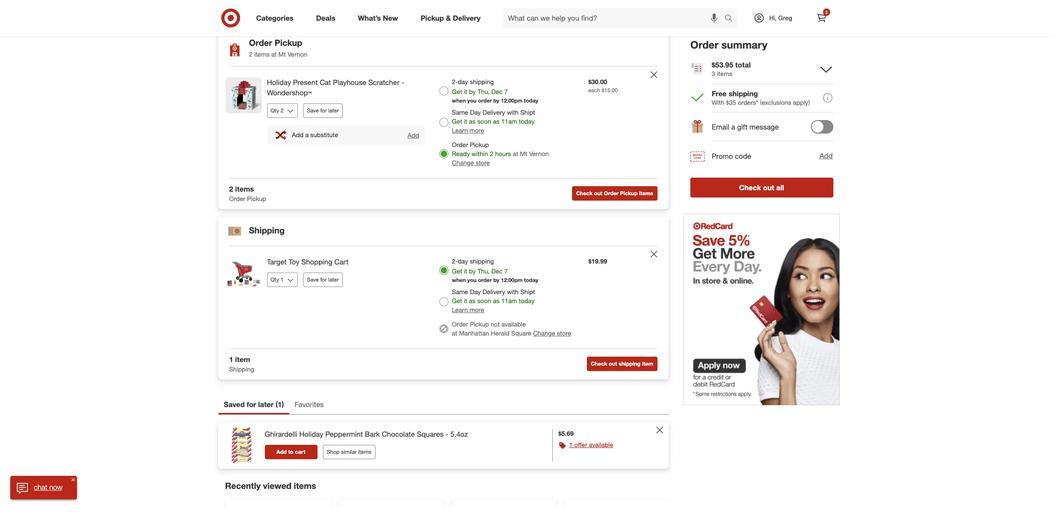 Task type: locate. For each thing, give the bounding box(es) containing it.
(
[[276, 400, 278, 409]]

0 vertical spatial save for later
[[307, 107, 339, 114]]

cat
[[320, 78, 331, 87]]

shipping inside "button"
[[619, 360, 641, 367]]

day up within
[[470, 108, 481, 116]]

target toy shopping cart image
[[226, 257, 262, 293]]

you
[[467, 97, 477, 104], [467, 277, 477, 283]]

2 day from the top
[[458, 257, 468, 265]]

with up order pickup not available at manhattan herald square change store
[[507, 288, 519, 295]]

1 save for later button from the top
[[303, 103, 343, 118]]

save for later button
[[303, 103, 343, 118], [303, 272, 343, 287]]

at
[[271, 50, 277, 58], [513, 150, 518, 157], [452, 329, 457, 337]]

items inside button
[[358, 449, 371, 455]]

2 thu, from the top
[[478, 267, 490, 275]]

pickup inside order pickup ready within 2 hours at mt vernon change store
[[470, 141, 489, 148]]

change store button for at manhattan herald square
[[533, 329, 571, 338]]

day for target toy shopping cart
[[470, 288, 481, 295]]

summary
[[721, 38, 767, 51]]

1 vertical spatial order
[[478, 277, 492, 283]]

0 vertical spatial soon
[[477, 117, 491, 125]]

item inside 1 item shipping
[[235, 355, 250, 364]]

chocolate
[[382, 430, 415, 439]]

0 vertical spatial order
[[478, 97, 492, 104]]

2 you from the top
[[467, 277, 477, 283]]

favorites
[[295, 400, 324, 409]]

as
[[469, 117, 476, 125], [493, 117, 500, 125], [469, 297, 476, 304], [493, 297, 500, 304]]

2 get from the top
[[452, 117, 462, 125]]

2 soon from the top
[[477, 297, 491, 304]]

1 you from the top
[[467, 97, 477, 104]]

save for later button up substitute
[[303, 103, 343, 118]]

1 horizontal spatial a
[[732, 122, 735, 131]]

mt right hours
[[520, 150, 528, 157]]

1 vertical spatial save
[[307, 276, 319, 283]]

save for later
[[307, 107, 339, 114], [307, 276, 339, 283]]

1 vertical spatial learn more button
[[452, 305, 484, 314]]

holiday up wondershop™
[[267, 78, 291, 87]]

2- for holiday present cat playhouse scratcher - wondershop™
[[452, 78, 458, 86]]

soon up within
[[477, 117, 491, 125]]

check out order pickup items
[[576, 190, 653, 197]]

2 save from the top
[[307, 276, 319, 283]]

1 learn more button from the top
[[452, 126, 484, 135]]

2 day from the top
[[470, 288, 481, 295]]

total
[[735, 60, 751, 69]]

when
[[452, 97, 466, 104], [452, 277, 466, 283]]

2 11am from the top
[[501, 297, 517, 304]]

2 more from the top
[[470, 306, 484, 313]]

items inside "button"
[[639, 190, 653, 197]]

2 horizontal spatial mt
[[520, 150, 528, 157]]

toy
[[289, 257, 299, 266]]

2 when from the top
[[452, 277, 466, 283]]

1 12:00pm from the top
[[501, 97, 523, 104]]

1 same day delivery with shipt get it as soon as 11am today learn more from the top
[[452, 108, 535, 134]]

available
[[502, 320, 526, 328], [589, 441, 613, 449]]

2 learn from the top
[[452, 306, 468, 313]]

store down within
[[476, 159, 490, 166]]

1 vertical spatial soon
[[477, 297, 491, 304]]

change store button down within
[[452, 158, 490, 167]]

1 same from the top
[[452, 108, 468, 116]]

order for order pickup 2 items at mt vernon
[[249, 38, 272, 48]]

1 vertical spatial thu,
[[478, 267, 490, 275]]

mt right deals
[[344, 8, 351, 15]]

order
[[249, 38, 272, 48], [690, 38, 719, 51], [452, 141, 468, 148], [604, 190, 619, 197], [229, 195, 245, 202], [452, 320, 468, 328]]

0 vertical spatial vernon
[[353, 8, 373, 15]]

cart
[[335, 257, 349, 266]]

12:00pm for target toy shopping cart
[[501, 277, 523, 283]]

mt
[[344, 8, 351, 15], [279, 50, 286, 58], [520, 150, 528, 157]]

for right saved
[[247, 400, 256, 409]]

2 items order pickup
[[229, 184, 266, 202]]

1 vertical spatial change
[[533, 329, 555, 337]]

1 horizontal spatial 1
[[278, 400, 282, 409]]

2 inside order pickup ready within 2 hours at mt vernon change store
[[490, 150, 494, 157]]

list
[[331, 6, 435, 17]]

same day delivery with shipt get it as soon as 11am today learn more up order pickup ready within 2 hours at mt vernon change store
[[452, 108, 535, 134]]

holiday up the cart
[[299, 430, 323, 439]]

4 get from the top
[[452, 297, 462, 304]]

3 inside $53.95 total 3 items
[[712, 70, 715, 77]]

shipping left (1)
[[401, 8, 426, 15]]

0 vertical spatial dec
[[491, 88, 503, 95]]

same up the ready
[[452, 108, 468, 116]]

order inside order pickup not available at manhattan herald square change store
[[452, 320, 468, 328]]

mt inside list
[[344, 8, 351, 15]]

11am
[[501, 117, 517, 125], [501, 297, 517, 304]]

1 save for later from the top
[[307, 107, 339, 114]]

0 vertical spatial 7
[[505, 88, 508, 95]]

mt vernon (2)
[[344, 8, 381, 15]]

store inside order pickup ready within 2 hours at mt vernon change store
[[476, 159, 490, 166]]

2 order from the top
[[478, 277, 492, 283]]

learn for target toy shopping cart
[[452, 306, 468, 313]]

2 save for later button from the top
[[303, 272, 343, 287]]

1 cart item ready to fulfill group from the top
[[218, 67, 668, 178]]

1 11am from the top
[[501, 117, 517, 125]]

0 vertical spatial save
[[307, 107, 319, 114]]

1 vertical spatial day
[[458, 257, 468, 265]]

thu,
[[478, 88, 490, 95], [478, 267, 490, 275]]

0 vertical spatial change
[[452, 159, 474, 166]]

1 vertical spatial save for later button
[[303, 272, 343, 287]]

same day delivery with shipt get it as soon as 11am today learn more up not
[[452, 288, 535, 313]]

day up manhattan
[[470, 288, 481, 295]]

1 when from the top
[[452, 97, 466, 104]]

cart item ready to fulfill group
[[218, 67, 668, 178], [218, 246, 668, 349]]

similar
[[341, 449, 357, 455]]

order
[[478, 97, 492, 104], [478, 277, 492, 283]]

save for later down the "shopping"
[[307, 276, 339, 283]]

mt down the categories link
[[279, 50, 286, 58]]

holiday present cat playhouse scratcher - wondershop™
[[267, 78, 404, 97]]

check
[[739, 183, 761, 192], [576, 190, 593, 197], [591, 360, 607, 367]]

save up add a substitute
[[307, 107, 319, 114]]

1 vertical spatial same day delivery with shipt get it as soon as 11am today learn more
[[452, 288, 535, 313]]

1 vertical spatial dec
[[491, 267, 503, 275]]

vernon right hours
[[529, 150, 549, 157]]

1 vertical spatial you
[[467, 277, 477, 283]]

change inside order pickup ready within 2 hours at mt vernon change store
[[452, 159, 474, 166]]

same day delivery with shipt get it as soon as 11am today learn more
[[452, 108, 535, 134], [452, 288, 535, 313]]

change right square at the bottom of the page
[[533, 329, 555, 337]]

with for holiday present cat playhouse scratcher - wondershop™
[[507, 108, 519, 116]]

later for playhouse
[[328, 107, 339, 114]]

2 cart item ready to fulfill group from the top
[[218, 246, 668, 349]]

1 vertical spatial 2
[[490, 150, 494, 157]]

1 save from the top
[[307, 107, 319, 114]]

2 horizontal spatial 1
[[569, 441, 573, 449]]

save
[[307, 107, 319, 114], [307, 276, 319, 283]]

categories link
[[249, 8, 305, 28]]

cart item ready to fulfill group containing target toy shopping cart
[[218, 246, 668, 349]]

$53.95
[[712, 60, 733, 69]]

shopping
[[301, 257, 333, 266]]

at inside order pickup 2 items at mt vernon
[[271, 50, 277, 58]]

0 horizontal spatial at
[[271, 50, 277, 58]]

a left substitute
[[305, 131, 309, 139]]

not available radio
[[439, 324, 448, 333]]

shipping for shipping (1)
[[401, 8, 426, 15]]

order inside order pickup 2 items at mt vernon
[[249, 38, 272, 48]]

2 horizontal spatial vernon
[[529, 150, 549, 157]]

0 vertical spatial delivery
[[453, 13, 481, 22]]

save down the "shopping"
[[307, 276, 319, 283]]

gift
[[737, 122, 748, 131]]

delivery up not
[[483, 288, 505, 295]]

add button
[[407, 131, 420, 139], [819, 150, 833, 162]]

search button
[[720, 8, 742, 30]]

0 vertical spatial thu,
[[478, 88, 490, 95]]

when for target toy shopping cart
[[452, 277, 466, 283]]

0 vertical spatial store
[[476, 159, 490, 166]]

0 vertical spatial 2-day shipping get it by thu, dec 7 when you order by 12:00pm today
[[452, 78, 539, 104]]

delivery up order pickup ready within 2 hours at mt vernon change store
[[483, 108, 505, 116]]

same up manhattan
[[452, 288, 468, 295]]

0 vertical spatial you
[[467, 97, 477, 104]]

free shipping with $35 orders* (exclusions apply)
[[712, 89, 810, 106]]

dec
[[491, 88, 503, 95], [491, 267, 503, 275]]

1 vertical spatial more
[[470, 306, 484, 313]]

save for later for cat
[[307, 107, 339, 114]]

offer
[[575, 441, 587, 449]]

at inside order pickup not available at manhattan herald square change store
[[452, 329, 457, 337]]

0 horizontal spatial 2
[[229, 184, 233, 193]]

0 vertical spatial shipping
[[401, 8, 426, 15]]

0 horizontal spatial add button
[[407, 131, 420, 139]]

2 vertical spatial 2
[[229, 184, 233, 193]]

1 vertical spatial with
[[507, 288, 519, 295]]

2 vertical spatial at
[[452, 329, 457, 337]]

change down the ready
[[452, 159, 474, 166]]

0 vertical spatial holiday
[[267, 78, 291, 87]]

thu, for target toy shopping cart
[[478, 267, 490, 275]]

with for target toy shopping cart
[[507, 288, 519, 295]]

you for holiday present cat playhouse scratcher - wondershop™
[[467, 97, 477, 104]]

each
[[589, 87, 600, 94]]

1 vertical spatial learn
[[452, 306, 468, 313]]

0 vertical spatial for
[[320, 107, 327, 114]]

2 dec from the top
[[491, 267, 503, 275]]

1 more from the top
[[470, 126, 484, 134]]

2-
[[452, 78, 458, 86], [452, 257, 458, 265]]

0 vertical spatial add button
[[407, 131, 420, 139]]

11am up order pickup not available at manhattan herald square change store
[[501, 297, 517, 304]]

2 12:00pm from the top
[[501, 277, 523, 283]]

2 7 from the top
[[505, 267, 508, 275]]

1 thu, from the top
[[478, 88, 490, 95]]

2 learn more button from the top
[[452, 305, 484, 314]]

playhouse
[[333, 78, 366, 87]]

at down the categories link
[[271, 50, 277, 58]]

1 vertical spatial delivery
[[483, 108, 505, 116]]

same for target toy shopping cart
[[452, 288, 468, 295]]

for
[[320, 107, 327, 114], [320, 276, 327, 283], [247, 400, 256, 409]]

0 horizontal spatial available
[[502, 320, 526, 328]]

2 same from the top
[[452, 288, 468, 295]]

greg
[[779, 14, 793, 22]]

soon up not
[[477, 297, 491, 304]]

1 horizontal spatial change
[[533, 329, 555, 337]]

more up within
[[470, 126, 484, 134]]

deals
[[316, 13, 336, 22]]

1 7 from the top
[[505, 88, 508, 95]]

shipping up target
[[249, 225, 285, 235]]

3 right greg
[[825, 9, 828, 15]]

1 order from the top
[[478, 97, 492, 104]]

change store button right square at the bottom of the page
[[533, 329, 571, 338]]

later
[[328, 107, 339, 114], [328, 276, 339, 283], [258, 400, 274, 409]]

1 horizontal spatial item
[[642, 360, 653, 367]]

learn
[[452, 126, 468, 134], [452, 306, 468, 313]]

0 vertical spatial shipt
[[521, 108, 535, 116]]

1 vertical spatial store
[[557, 329, 571, 337]]

a left gift
[[732, 122, 735, 131]]

1 inside button
[[569, 441, 573, 449]]

order for target toy shopping cart
[[478, 277, 492, 283]]

0 horizontal spatial vernon
[[288, 50, 307, 58]]

1 vertical spatial 2-
[[452, 257, 458, 265]]

check out shipping item
[[591, 360, 653, 367]]

2 shipt from the top
[[521, 288, 535, 295]]

store
[[476, 159, 490, 166], [557, 329, 571, 337]]

hi,
[[769, 14, 777, 22]]

1 vertical spatial later
[[328, 276, 339, 283]]

shipt
[[521, 108, 535, 116], [521, 288, 535, 295]]

11am up hours
[[501, 117, 517, 125]]

save for later up substitute
[[307, 107, 339, 114]]

dec for target toy shopping cart
[[491, 267, 503, 275]]

0 vertical spatial same
[[452, 108, 468, 116]]

save for later button down the "shopping"
[[303, 272, 343, 287]]

1 vertical spatial for
[[320, 276, 327, 283]]

learn for holiday present cat playhouse scratcher - wondershop™
[[452, 126, 468, 134]]

0 vertical spatial -
[[402, 78, 404, 87]]

1 vertical spatial shipping
[[249, 225, 285, 235]]

- left 5.4oz
[[446, 430, 449, 439]]

day
[[470, 108, 481, 116], [470, 288, 481, 295]]

get
[[452, 88, 462, 95], [452, 117, 462, 125], [452, 267, 462, 275], [452, 297, 462, 304]]

1 vertical spatial holiday
[[299, 430, 323, 439]]

1 horizontal spatial at
[[452, 329, 457, 337]]

pickup inside "button"
[[620, 190, 638, 197]]

0 vertical spatial available
[[502, 320, 526, 328]]

0 horizontal spatial holiday
[[267, 78, 291, 87]]

1 horizontal spatial vernon
[[353, 8, 373, 15]]

1 vertical spatial mt
[[279, 50, 286, 58]]

3 for 3 items
[[293, 6, 298, 16]]

1 day from the top
[[470, 108, 481, 116]]

learn more button up manhattan
[[452, 305, 484, 314]]

out
[[763, 183, 775, 192], [594, 190, 603, 197], [609, 360, 617, 367]]

1 vertical spatial cart item ready to fulfill group
[[218, 246, 668, 349]]

&
[[446, 13, 451, 22]]

vernon up present
[[288, 50, 307, 58]]

0 vertical spatial day
[[458, 78, 468, 86]]

cart item ready to fulfill group for item
[[218, 246, 668, 349]]

1 vertical spatial day
[[470, 288, 481, 295]]

0 vertical spatial same day delivery with shipt get it as soon as 11am today learn more
[[452, 108, 535, 134]]

0 vertical spatial 11am
[[501, 117, 517, 125]]

day for holiday present cat playhouse scratcher - wondershop™
[[470, 108, 481, 116]]

0 vertical spatial 2
[[249, 50, 253, 58]]

store right square at the bottom of the page
[[557, 329, 571, 337]]

- right scratcher at the top left of page
[[402, 78, 404, 87]]

1 vertical spatial 12:00pm
[[501, 277, 523, 283]]

1 for offer
[[569, 441, 573, 449]]

1 vertical spatial -
[[446, 430, 449, 439]]

0 vertical spatial with
[[507, 108, 519, 116]]

0 vertical spatial more
[[470, 126, 484, 134]]

1 day from the top
[[458, 78, 468, 86]]

out inside button
[[763, 183, 775, 192]]

3 right subtotal
[[293, 6, 298, 16]]

1 2-day shipping get it by thu, dec 7 when you order by 12:00pm today from the top
[[452, 78, 539, 104]]

delivery right &
[[453, 13, 481, 22]]

thu, for holiday present cat playhouse scratcher - wondershop™
[[478, 88, 490, 95]]

with up hours
[[507, 108, 519, 116]]

1 with from the top
[[507, 108, 519, 116]]

1 vertical spatial change store button
[[533, 329, 571, 338]]

0 vertical spatial mt
[[344, 8, 351, 15]]

order inside 2 items order pickup
[[229, 195, 245, 202]]

ghirardelli holiday peppermint bark chocolate squares - 5.4oz image
[[223, 428, 259, 464]]

for down the "shopping"
[[320, 276, 327, 283]]

a inside group
[[305, 131, 309, 139]]

2 2- from the top
[[452, 257, 458, 265]]

2 vertical spatial mt
[[520, 150, 528, 157]]

None radio
[[439, 118, 448, 127]]

1 vertical spatial same
[[452, 288, 468, 295]]

1 horizontal spatial out
[[609, 360, 617, 367]]

2 vertical spatial vernon
[[529, 150, 549, 157]]

with
[[507, 108, 519, 116], [507, 288, 519, 295]]

1 vertical spatial available
[[589, 441, 613, 449]]

pickup & delivery link
[[413, 8, 492, 28]]

add
[[292, 131, 304, 139], [408, 131, 419, 139], [820, 151, 833, 160], [277, 449, 287, 455]]

herald
[[491, 329, 510, 337]]

2 save for later from the top
[[307, 276, 339, 283]]

2
[[249, 50, 253, 58], [490, 150, 494, 157], [229, 184, 233, 193]]

available right the offer
[[589, 441, 613, 449]]

1 vertical spatial when
[[452, 277, 466, 283]]

more for holiday present cat playhouse scratcher - wondershop™
[[470, 126, 484, 134]]

1 inside 1 item shipping
[[229, 355, 233, 364]]

change
[[452, 159, 474, 166], [533, 329, 555, 337]]

later down the cart
[[328, 276, 339, 283]]

0 vertical spatial 1
[[229, 355, 233, 364]]

5.4oz
[[451, 430, 468, 439]]

shipping
[[470, 78, 494, 86], [729, 89, 758, 98], [470, 257, 494, 265], [619, 360, 641, 367]]

-
[[402, 78, 404, 87], [446, 430, 449, 439]]

1 horizontal spatial store
[[557, 329, 571, 337]]

1 learn from the top
[[452, 126, 468, 134]]

1 dec from the top
[[491, 88, 503, 95]]

delivery for target toy shopping cart
[[483, 288, 505, 295]]

1 horizontal spatial change store button
[[533, 329, 571, 338]]

save for later button for shopping
[[303, 272, 343, 287]]

1 2- from the top
[[452, 78, 458, 86]]

(1)
[[428, 8, 435, 15]]

vernon
[[353, 8, 373, 15], [288, 50, 307, 58], [529, 150, 549, 157]]

at for order pickup 2 items at mt vernon
[[271, 50, 277, 58]]

soon for holiday present cat playhouse scratcher - wondershop™
[[477, 117, 491, 125]]

order for order summary
[[690, 38, 719, 51]]

substitute
[[310, 131, 338, 139]]

as up not
[[493, 297, 500, 304]]

code
[[735, 151, 751, 160]]

0 vertical spatial 2-
[[452, 78, 458, 86]]

vernon left the (2)
[[353, 8, 373, 15]]

11am for target toy shopping cart
[[501, 297, 517, 304]]

1 horizontal spatial available
[[589, 441, 613, 449]]

same
[[452, 108, 468, 116], [452, 288, 468, 295]]

12:00pm for holiday present cat playhouse scratcher - wondershop™
[[501, 97, 523, 104]]

out for 2
[[594, 190, 603, 197]]

2 2-day shipping get it by thu, dec 7 when you order by 12:00pm today from the top
[[452, 257, 539, 283]]

0 vertical spatial cart item ready to fulfill group
[[218, 67, 668, 178]]

0 horizontal spatial store
[[476, 159, 490, 166]]

store inside order pickup not available at manhattan herald square change store
[[557, 329, 571, 337]]

you for target toy shopping cart
[[467, 277, 477, 283]]

order inside order pickup ready within 2 hours at mt vernon change store
[[452, 141, 468, 148]]

later down "holiday present cat playhouse scratcher - wondershop™"
[[328, 107, 339, 114]]

more up manhattan
[[470, 306, 484, 313]]

0 vertical spatial at
[[271, 50, 277, 58]]

shipping inside free shipping with $35 orders* (exclusions apply)
[[729, 89, 758, 98]]

0 vertical spatial learn more button
[[452, 126, 484, 135]]

shipping up saved
[[229, 365, 254, 373]]

for up substitute
[[320, 107, 327, 114]]

cart item ready to fulfill group containing holiday present cat playhouse scratcher - wondershop™
[[218, 67, 668, 178]]

vernon inside order pickup ready within 2 hours at mt vernon change store
[[529, 150, 549, 157]]

a for substitute
[[305, 131, 309, 139]]

None radio
[[439, 86, 448, 95], [439, 266, 448, 275], [439, 297, 448, 306], [439, 86, 448, 95], [439, 266, 448, 275], [439, 297, 448, 306]]

2 same day delivery with shipt get it as soon as 11am today learn more from the top
[[452, 288, 535, 313]]

2 with from the top
[[507, 288, 519, 295]]

at right not available option
[[452, 329, 457, 337]]

2 horizontal spatial out
[[763, 183, 775, 192]]

available up square at the bottom of the page
[[502, 320, 526, 328]]

12:00pm
[[501, 97, 523, 104], [501, 277, 523, 283]]

at right hours
[[513, 150, 518, 157]]

list containing mt vernon (2)
[[331, 6, 435, 17]]

check inside button
[[739, 183, 761, 192]]

3 down $53.95
[[712, 70, 715, 77]]

1 soon from the top
[[477, 117, 491, 125]]

pickup inside order pickup not available at manhattan herald square change store
[[470, 320, 489, 328]]

ghirardelli
[[265, 430, 297, 439]]

day
[[458, 78, 468, 86], [458, 257, 468, 265]]

change inside order pickup not available at manhattan herald square change store
[[533, 329, 555, 337]]

more
[[470, 126, 484, 134], [470, 306, 484, 313]]

learn up the ready
[[452, 126, 468, 134]]

1 vertical spatial add button
[[819, 150, 833, 162]]

learn more button up the ready
[[452, 126, 484, 135]]

0 vertical spatial when
[[452, 97, 466, 104]]

0 horizontal spatial 3
[[293, 6, 298, 16]]

shipping inside list
[[401, 8, 426, 15]]

Store pickup radio
[[439, 149, 448, 158]]

0 vertical spatial 12:00pm
[[501, 97, 523, 104]]

today
[[524, 97, 539, 104], [519, 117, 535, 125], [524, 277, 539, 283], [519, 297, 535, 304]]

later left ( on the left bottom of page
[[258, 400, 274, 409]]

0 vertical spatial change store button
[[452, 158, 490, 167]]

0 vertical spatial learn
[[452, 126, 468, 134]]

2-day shipping get it by thu, dec 7 when you order by 12:00pm today for holiday present cat playhouse scratcher - wondershop™
[[452, 78, 539, 104]]

vernon inside list
[[353, 8, 373, 15]]

order for order pickup not available at manhattan herald square change store
[[452, 320, 468, 328]]

a for gift
[[732, 122, 735, 131]]

learn up manhattan
[[452, 306, 468, 313]]

1 shipt from the top
[[521, 108, 535, 116]]

item
[[235, 355, 250, 364], [642, 360, 653, 367]]

1 vertical spatial at
[[513, 150, 518, 157]]

0 vertical spatial later
[[328, 107, 339, 114]]



Task type: describe. For each thing, give the bounding box(es) containing it.
target redcard save 5% get more every day. in store & online. apply now for a credit or debit redcard. *some restrictions apply. image
[[683, 214, 840, 405]]

what's new link
[[350, 8, 409, 28]]

order summary
[[690, 38, 767, 51]]

within
[[472, 150, 488, 157]]

check out shipping item button
[[587, 357, 658, 371]]

3 items
[[293, 6, 322, 16]]

squares
[[417, 430, 444, 439]]

hours
[[495, 150, 511, 157]]

target toy shopping cart
[[267, 257, 349, 266]]

7 for holiday present cat playhouse scratcher - wondershop™
[[505, 88, 508, 95]]

save for later for shopping
[[307, 276, 339, 283]]

1 item shipping
[[229, 355, 254, 373]]

$5.69
[[559, 430, 574, 437]]

promo code
[[712, 151, 751, 160]]

not
[[491, 320, 500, 328]]

message
[[750, 122, 779, 131]]

soon for target toy shopping cart
[[477, 297, 491, 304]]

pickup inside order pickup 2 items at mt vernon
[[275, 38, 302, 48]]

1 horizontal spatial add button
[[819, 150, 833, 162]]

2 inside order pickup 2 items at mt vernon
[[249, 50, 253, 58]]

as up manhattan
[[469, 297, 476, 304]]

chat
[[34, 483, 47, 492]]

peppermint
[[325, 430, 363, 439]]

holiday inside "holiday present cat playhouse scratcher - wondershop™"
[[267, 78, 291, 87]]

pickup inside 2 items order pickup
[[247, 195, 266, 202]]

2 it from the top
[[464, 117, 467, 125]]

apply)
[[793, 98, 810, 106]]

2 vertical spatial shipping
[[229, 365, 254, 373]]

chat now dialog
[[11, 476, 77, 499]]

shop similar items button
[[323, 445, 375, 459]]

2-day shipping get it by thu, dec 7 when you order by 12:00pm today for target toy shopping cart
[[452, 257, 539, 283]]

as up within
[[469, 117, 476, 125]]

free
[[712, 89, 727, 98]]

order pickup not available at manhattan herald square change store
[[452, 320, 571, 337]]

target toy shopping cart link
[[267, 257, 425, 267]]

check out order pickup items button
[[572, 186, 658, 201]]

11am for holiday present cat playhouse scratcher - wondershop™
[[501, 117, 517, 125]]

$19.99
[[589, 257, 607, 265]]

hi, greg
[[769, 14, 793, 22]]

available inside order pickup not available at manhattan herald square change store
[[502, 320, 526, 328]]

shipt for holiday present cat playhouse scratcher - wondershop™
[[521, 108, 535, 116]]

$35
[[726, 98, 736, 106]]

favorites link
[[289, 396, 329, 415]]

save for later button for cat
[[303, 103, 343, 118]]

1 vertical spatial 1
[[278, 400, 282, 409]]

square
[[511, 329, 532, 337]]

check for order summary
[[739, 183, 761, 192]]

to
[[288, 449, 294, 455]]

2 vertical spatial for
[[247, 400, 256, 409]]

1 offer available
[[569, 441, 613, 449]]

order for holiday present cat playhouse scratcher - wondershop™
[[478, 97, 492, 104]]

1 get from the top
[[452, 88, 462, 95]]

shipping for shipping
[[249, 225, 285, 235]]

$53.95 total 3 items
[[712, 60, 751, 77]]

cart item ready to fulfill group for items
[[218, 67, 668, 178]]

at for order pickup not available at manhattan herald square change store
[[452, 329, 457, 337]]

$30.00 each $15.00
[[589, 78, 618, 94]]

check for 2
[[576, 190, 593, 197]]

learn more button for target toy shopping cart
[[452, 305, 484, 314]]

day for target toy shopping cart
[[458, 257, 468, 265]]

7 for target toy shopping cart
[[505, 267, 508, 275]]

order pickup 2 items at mt vernon
[[249, 38, 307, 58]]

same day delivery with shipt get it as soon as 11am today learn more for holiday present cat playhouse scratcher - wondershop™
[[452, 108, 535, 134]]

✕
[[72, 477, 75, 482]]

shipt for target toy shopping cart
[[521, 288, 535, 295]]

what's
[[358, 13, 381, 22]]

email
[[712, 122, 730, 131]]

check out all button
[[690, 178, 833, 197]]

$49.99
[[223, 6, 249, 16]]

learn more button for holiday present cat playhouse scratcher - wondershop™
[[452, 126, 484, 135]]

bark
[[365, 430, 380, 439]]

save for cat
[[307, 107, 319, 114]]

now
[[49, 483, 62, 492]]

- inside "holiday present cat playhouse scratcher - wondershop™"
[[402, 78, 404, 87]]

ghirardelli holiday peppermint bark chocolate squares - 5.4oz list item
[[218, 422, 669, 469]]

shop similar items
[[327, 449, 371, 455]]

(exclusions
[[760, 98, 791, 106]]

cart
[[295, 449, 306, 455]]

later for cart
[[328, 276, 339, 283]]

available inside button
[[589, 441, 613, 449]]

when for holiday present cat playhouse scratcher - wondershop™
[[452, 97, 466, 104]]

manhattan
[[459, 329, 489, 337]]

2- for target toy shopping cart
[[452, 257, 458, 265]]

as up order pickup ready within 2 hours at mt vernon change store
[[493, 117, 500, 125]]

2 vertical spatial later
[[258, 400, 274, 409]]

check out all
[[739, 183, 784, 192]]

1 for item
[[229, 355, 233, 364]]

What can we help you find? suggestions appear below search field
[[503, 8, 727, 28]]

more for target toy shopping cart
[[470, 306, 484, 313]]

(2)
[[375, 8, 381, 15]]

chat now
[[34, 483, 62, 492]]

add to cart button
[[265, 445, 317, 460]]

3 it from the top
[[464, 267, 467, 275]]

✕ button
[[70, 476, 77, 483]]

items inside order pickup 2 items at mt vernon
[[254, 50, 270, 58]]

item inside "button"
[[642, 360, 653, 367]]

email a gift message
[[712, 122, 779, 131]]

new
[[383, 13, 398, 22]]

mt inside order pickup ready within 2 hours at mt vernon change store
[[520, 150, 528, 157]]

ready
[[452, 150, 470, 157]]

delivery for holiday present cat playhouse scratcher - wondershop™
[[483, 108, 505, 116]]

with
[[712, 98, 725, 106]]

recently
[[225, 481, 261, 491]]

viewed
[[263, 481, 292, 491]]

$49.99 subtotal
[[223, 6, 285, 16]]

target
[[267, 257, 287, 266]]

for for cat
[[320, 107, 327, 114]]

same for holiday present cat playhouse scratcher - wondershop™
[[452, 108, 468, 116]]

change store button for at mt vernon
[[452, 158, 490, 167]]

add to cart
[[277, 449, 306, 455]]

ghirardelli holiday peppermint bark chocolate squares - 5.4oz
[[265, 430, 468, 439]]

add a substitute
[[292, 131, 338, 139]]

what's new
[[358, 13, 398, 22]]

holiday present cat playhouse scratcher - wondershop&#8482; image
[[226, 77, 262, 113]]

1 offer available button
[[569, 441, 613, 450]]

subtotal
[[251, 6, 285, 16]]

$30.00
[[589, 78, 607, 86]]

promo
[[712, 151, 733, 160]]

delivery inside pickup & delivery link
[[453, 13, 481, 22]]

$15.00
[[602, 87, 618, 94]]

recently viewed items
[[225, 481, 316, 491]]

saved for later ( 1 )
[[224, 400, 284, 409]]

holiday inside list item
[[299, 430, 323, 439]]

ghirardelli holiday peppermint bark chocolate squares - 5.4oz link
[[265, 429, 468, 440]]

1 it from the top
[[464, 88, 467, 95]]

all
[[776, 183, 784, 192]]

shop
[[327, 449, 340, 455]]

3 get from the top
[[452, 267, 462, 275]]

vernon inside order pickup 2 items at mt vernon
[[288, 50, 307, 58]]

holiday present cat playhouse scratcher - wondershop™ link
[[267, 77, 425, 98]]

dec for holiday present cat playhouse scratcher - wondershop™
[[491, 88, 503, 95]]

items inside 2 items order pickup
[[235, 184, 254, 193]]

out for 1
[[609, 360, 617, 367]]

order for order pickup ready within 2 hours at mt vernon change store
[[452, 141, 468, 148]]

add inside button
[[277, 449, 287, 455]]

2 inside 2 items order pickup
[[229, 184, 233, 193]]

add button inside cart item ready to fulfill group
[[407, 131, 420, 139]]

same day delivery with shipt get it as soon as 11am today learn more for target toy shopping cart
[[452, 288, 535, 313]]

4 it from the top
[[464, 297, 467, 304]]

deals link
[[308, 8, 347, 28]]

save for shopping
[[307, 276, 319, 283]]

items inside $53.95 total 3 items
[[717, 70, 733, 77]]

check for 1
[[591, 360, 607, 367]]

3 for 3
[[825, 9, 828, 15]]

day for holiday present cat playhouse scratcher - wondershop™
[[458, 78, 468, 86]]

for for shopping
[[320, 276, 327, 283]]

saved
[[224, 400, 245, 409]]

at inside order pickup ready within 2 hours at mt vernon change store
[[513, 150, 518, 157]]

out for order summary
[[763, 183, 775, 192]]

orders*
[[738, 98, 759, 106]]

order inside "button"
[[604, 190, 619, 197]]

search
[[720, 14, 742, 23]]

- inside list item
[[446, 430, 449, 439]]

mt inside order pickup 2 items at mt vernon
[[279, 50, 286, 58]]



Task type: vqa. For each thing, say whether or not it's contained in the screenshot.
1st Cart Item Ready To Fulfill group from the bottom of the page
yes



